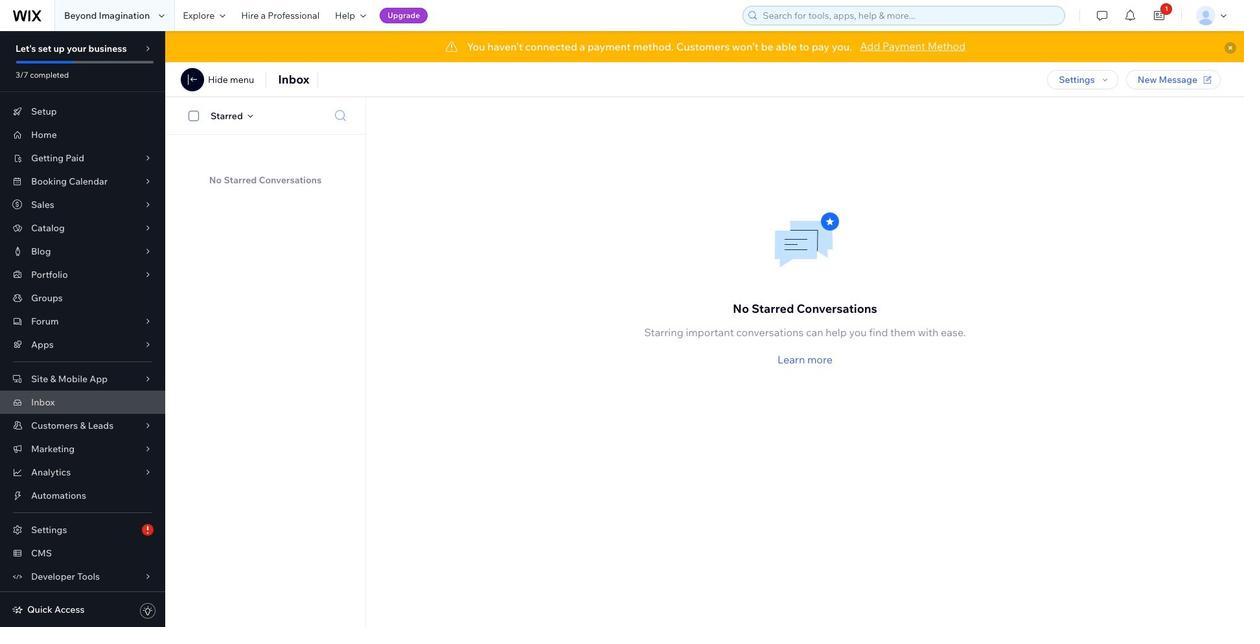 Task type: vqa. For each thing, say whether or not it's contained in the screenshot.
the middle Site
no



Task type: describe. For each thing, give the bounding box(es) containing it.
Search for tools, apps, help & more... field
[[759, 6, 1061, 25]]



Task type: locate. For each thing, give the bounding box(es) containing it.
sidebar element
[[0, 31, 165, 627]]

None checkbox
[[181, 108, 211, 123]]

alert
[[165, 31, 1244, 62]]



